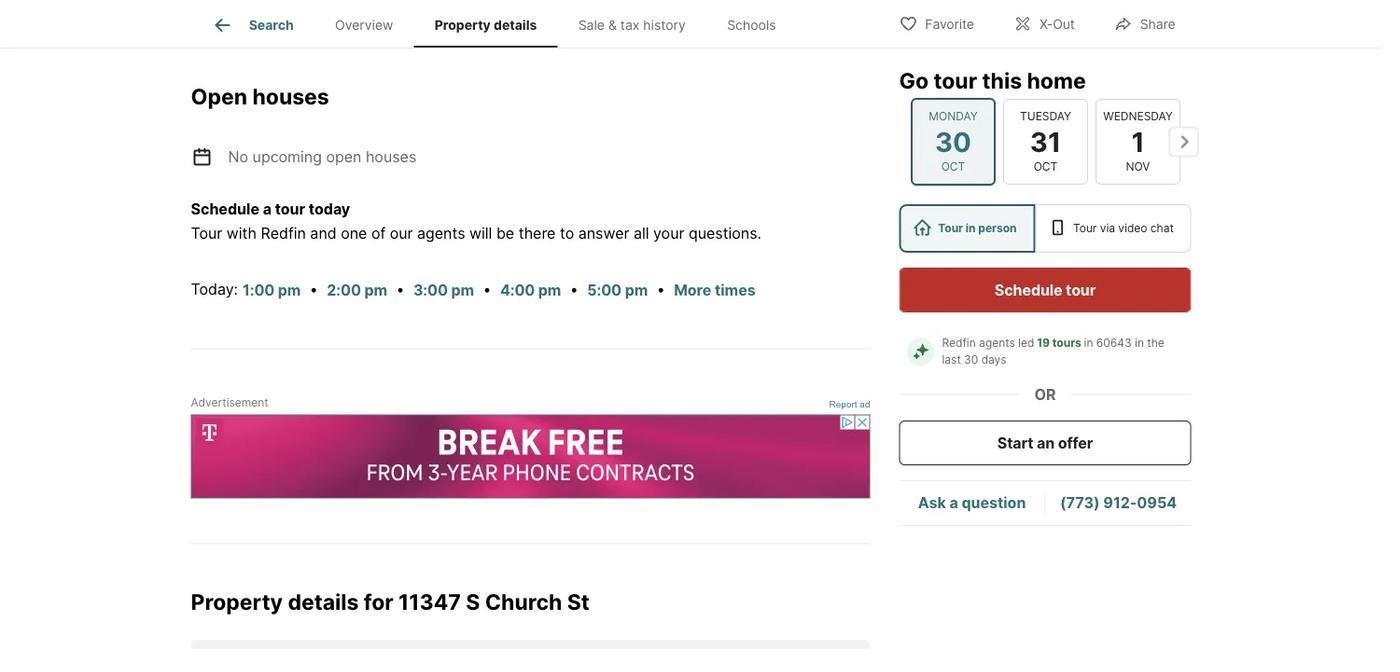 Task type: vqa. For each thing, say whether or not it's contained in the screenshot.
the rightmost are
no



Task type: locate. For each thing, give the bounding box(es) containing it.
a
[[263, 200, 272, 219], [949, 494, 958, 512]]

will
[[469, 225, 492, 243]]

oct down 31
[[1033, 160, 1057, 174]]

there
[[519, 225, 556, 243]]

agents
[[417, 225, 465, 243], [979, 336, 1015, 350]]

0 horizontal spatial details
[[288, 590, 359, 616]]

• left 2:00
[[310, 281, 318, 299]]

st
[[567, 590, 590, 616]]

3:00 pm button
[[412, 279, 475, 303]]

0 vertical spatial schedule
[[191, 200, 259, 219]]

tab list containing search
[[191, 0, 812, 48]]

houses right open
[[366, 148, 416, 166]]

2 oct from the left
[[1033, 160, 1057, 174]]

0 vertical spatial 30
[[935, 125, 971, 158]]

redfin
[[261, 225, 306, 243], [942, 336, 976, 350]]

1 horizontal spatial redfin
[[942, 336, 976, 350]]

schedule for schedule a tour today tour with redfin and one of our agents will be there to answer all your questions.
[[191, 200, 259, 219]]

a inside schedule a tour today tour with redfin and one of our agents will be there to answer all your questions.
[[263, 200, 272, 219]]

x-
[[1040, 16, 1053, 32]]

1 horizontal spatial schedule
[[995, 281, 1062, 299]]

houses up upcoming
[[252, 84, 329, 110]]

property
[[435, 17, 491, 33], [191, 590, 283, 616]]

schedule tour
[[995, 281, 1096, 299]]

oct down monday
[[941, 160, 965, 174]]

agents up days
[[979, 336, 1015, 350]]

0 horizontal spatial tour
[[191, 225, 222, 243]]

3 pm from the left
[[451, 282, 474, 300]]

1 horizontal spatial property
[[435, 17, 491, 33]]

1 oct from the left
[[941, 160, 965, 174]]

in left the the
[[1135, 336, 1144, 350]]

pm right 1:00
[[278, 282, 301, 300]]

tour left person
[[938, 222, 963, 235]]

2 horizontal spatial tour
[[1066, 281, 1096, 299]]

0 vertical spatial redfin
[[261, 225, 306, 243]]

with
[[227, 225, 257, 243]]

tour inside button
[[1066, 281, 1096, 299]]

1 vertical spatial schedule
[[995, 281, 1062, 299]]

1 horizontal spatial in
[[1084, 336, 1093, 350]]

times
[[715, 282, 756, 300]]

in right tours
[[1084, 336, 1093, 350]]

in left person
[[966, 222, 976, 235]]

details for property details for 11347 s church st
[[288, 590, 359, 616]]

0 horizontal spatial houses
[[252, 84, 329, 110]]

x-out
[[1040, 16, 1075, 32]]

list box
[[899, 204, 1191, 253]]

tour left via
[[1073, 222, 1097, 235]]

0 horizontal spatial agents
[[417, 225, 465, 243]]

30 right last at the bottom right of page
[[964, 353, 978, 367]]

oct inside tuesday 31 oct
[[1033, 160, 1057, 174]]

1
[[1131, 125, 1144, 158]]

via
[[1100, 222, 1115, 235]]

0 horizontal spatial a
[[263, 200, 272, 219]]

oct for 31
[[1033, 160, 1057, 174]]

2 horizontal spatial tour
[[1073, 222, 1097, 235]]

1 vertical spatial a
[[949, 494, 958, 512]]

0 horizontal spatial oct
[[941, 160, 965, 174]]

1 horizontal spatial tour
[[934, 67, 977, 93]]

0 vertical spatial houses
[[252, 84, 329, 110]]

oct
[[941, 160, 965, 174], [1033, 160, 1057, 174]]

1 pm from the left
[[278, 282, 301, 300]]

• left 4:00
[[483, 281, 491, 299]]

912-
[[1103, 494, 1137, 512]]

report ad
[[829, 400, 870, 410]]

in inside option
[[966, 222, 976, 235]]

oct inside monday 30 oct
[[941, 160, 965, 174]]

share button
[[1098, 4, 1191, 42]]

tour left today
[[275, 200, 305, 219]]

pm right 3:00
[[451, 282, 474, 300]]

1 horizontal spatial agents
[[979, 336, 1015, 350]]

&
[[608, 17, 617, 33]]

property for property details for 11347 s church st
[[191, 590, 283, 616]]

1 horizontal spatial tour
[[938, 222, 963, 235]]

oct for 30
[[941, 160, 965, 174]]

agents left will
[[417, 225, 465, 243]]

0 horizontal spatial property
[[191, 590, 283, 616]]

1 vertical spatial property
[[191, 590, 283, 616]]

redfin up last at the bottom right of page
[[942, 336, 976, 350]]

a right ask
[[949, 494, 958, 512]]

0 horizontal spatial tour
[[275, 200, 305, 219]]

share
[[1140, 16, 1175, 32]]

0 horizontal spatial in
[[966, 222, 976, 235]]

today:
[[191, 281, 238, 299]]

0 vertical spatial a
[[263, 200, 272, 219]]

None button
[[910, 98, 995, 186], [1003, 99, 1088, 185], [1095, 99, 1180, 185], [910, 98, 995, 186], [1003, 99, 1088, 185], [1095, 99, 1180, 185]]

1 vertical spatial 30
[[964, 353, 978, 367]]

ask
[[918, 494, 946, 512]]

tour up monday
[[934, 67, 977, 93]]

church
[[485, 590, 562, 616]]

no
[[228, 148, 248, 166]]

open
[[326, 148, 362, 166]]

schedule for schedule tour
[[995, 281, 1062, 299]]

2 horizontal spatial in
[[1135, 336, 1144, 350]]

your
[[653, 225, 684, 243]]

tour left with
[[191, 225, 222, 243]]

0 horizontal spatial schedule
[[191, 200, 259, 219]]

1 vertical spatial tour
[[275, 200, 305, 219]]

0 vertical spatial tour
[[934, 67, 977, 93]]

(773) 912-0954 link
[[1060, 494, 1177, 512]]

• left more
[[657, 281, 665, 299]]

details for property details
[[494, 17, 537, 33]]

3:00
[[413, 282, 448, 300]]

tour for tour in person
[[938, 222, 963, 235]]

of
[[371, 225, 386, 243]]

2:00
[[327, 282, 361, 300]]

schools
[[727, 17, 776, 33]]

• left 3:00
[[396, 281, 404, 299]]

1 vertical spatial details
[[288, 590, 359, 616]]

tour up tours
[[1066, 281, 1096, 299]]

schools tab
[[706, 3, 797, 48]]

person
[[978, 222, 1017, 235]]

all
[[634, 225, 649, 243]]

questions.
[[689, 225, 761, 243]]

1 vertical spatial redfin
[[942, 336, 976, 350]]

0 vertical spatial agents
[[417, 225, 465, 243]]

2 • from the left
[[396, 281, 404, 299]]

overview tab
[[314, 3, 414, 48]]

in inside in the last 30 days
[[1135, 336, 1144, 350]]

the
[[1147, 336, 1165, 350]]

pm right 5:00
[[625, 282, 648, 300]]

tour
[[938, 222, 963, 235], [1073, 222, 1097, 235], [191, 225, 222, 243]]

more
[[674, 282, 711, 300]]

0 vertical spatial property
[[435, 17, 491, 33]]

this
[[982, 67, 1022, 93]]

report ad button
[[829, 400, 870, 414]]

schedule a tour today tour with redfin and one of our agents will be there to answer all your questions.
[[191, 200, 761, 243]]

a down upcoming
[[263, 200, 272, 219]]

19
[[1037, 336, 1050, 350]]

search
[[249, 17, 294, 33]]

30
[[935, 125, 971, 158], [964, 353, 978, 367]]

tour via video chat option
[[1035, 204, 1191, 253]]

schedule up with
[[191, 200, 259, 219]]

1 horizontal spatial oct
[[1033, 160, 1057, 174]]

30 inside in the last 30 days
[[964, 353, 978, 367]]

1 horizontal spatial houses
[[366, 148, 416, 166]]

details left for
[[288, 590, 359, 616]]

60643
[[1096, 336, 1132, 350]]

1 horizontal spatial a
[[949, 494, 958, 512]]

video
[[1118, 222, 1147, 235]]

0954
[[1137, 494, 1177, 512]]

5:00
[[587, 282, 622, 300]]

4:00 pm button
[[499, 279, 562, 303]]

pm right 4:00
[[538, 282, 561, 300]]

ask a question link
[[918, 494, 1026, 512]]

tour in person option
[[899, 204, 1035, 253]]

• left 5:00
[[570, 281, 578, 299]]

redfin agents led 19 tours in 60643
[[942, 336, 1132, 350]]

schedule inside button
[[995, 281, 1062, 299]]

2 vertical spatial tour
[[1066, 281, 1096, 299]]

tab list
[[191, 0, 812, 48]]

overview
[[335, 17, 393, 33]]

property inside tab
[[435, 17, 491, 33]]

schedule up led
[[995, 281, 1062, 299]]

0 vertical spatial details
[[494, 17, 537, 33]]

start
[[997, 434, 1033, 452]]

pm right 2:00
[[364, 282, 387, 300]]

1 horizontal spatial details
[[494, 17, 537, 33]]

pm
[[278, 282, 301, 300], [364, 282, 387, 300], [451, 282, 474, 300], [538, 282, 561, 300], [625, 282, 648, 300]]

houses
[[252, 84, 329, 110], [366, 148, 416, 166]]

details left sale
[[494, 17, 537, 33]]

details
[[494, 17, 537, 33], [288, 590, 359, 616]]

redfin left and
[[261, 225, 306, 243]]

schedule tour button
[[899, 268, 1191, 313]]

30 down monday
[[935, 125, 971, 158]]

details inside tab
[[494, 17, 537, 33]]

0 horizontal spatial redfin
[[261, 225, 306, 243]]

tour for tour via video chat
[[1073, 222, 1097, 235]]

schedule
[[191, 200, 259, 219], [995, 281, 1062, 299]]

property for property details
[[435, 17, 491, 33]]

tour
[[934, 67, 977, 93], [275, 200, 305, 219], [1066, 281, 1096, 299]]

schedule inside schedule a tour today tour with redfin and one of our agents will be there to answer all your questions.
[[191, 200, 259, 219]]



Task type: describe. For each thing, give the bounding box(es) containing it.
an
[[1037, 434, 1055, 452]]

sale
[[578, 17, 605, 33]]

our
[[390, 225, 413, 243]]

nov
[[1125, 160, 1150, 174]]

upcoming
[[253, 148, 322, 166]]

tour for schedule
[[1066, 281, 1096, 299]]

1:00 pm button
[[242, 279, 302, 303]]

report
[[829, 400, 857, 410]]

1 vertical spatial houses
[[366, 148, 416, 166]]

property details tab
[[414, 3, 558, 48]]

or
[[1034, 385, 1056, 404]]

start an offer button
[[899, 421, 1191, 466]]

monday 30 oct
[[928, 109, 977, 174]]

5 • from the left
[[657, 281, 665, 299]]

led
[[1018, 336, 1034, 350]]

home
[[1027, 67, 1086, 93]]

open houses
[[191, 84, 329, 110]]

1 • from the left
[[310, 281, 318, 299]]

31
[[1030, 125, 1061, 158]]

tuesday 31 oct
[[1020, 109, 1071, 174]]

tour inside schedule a tour today tour with redfin and one of our agents will be there to answer all your questions.
[[191, 225, 222, 243]]

wednesday 1 nov
[[1103, 109, 1172, 174]]

offer
[[1058, 434, 1093, 452]]

chat
[[1151, 222, 1174, 235]]

ad
[[860, 400, 870, 410]]

last
[[942, 353, 961, 367]]

question
[[962, 494, 1026, 512]]

5:00 pm button
[[586, 279, 649, 303]]

days
[[981, 353, 1007, 367]]

start an offer
[[997, 434, 1093, 452]]

be
[[496, 225, 514, 243]]

property details
[[435, 17, 537, 33]]

today: 1:00 pm • 2:00 pm • 3:00 pm • 4:00 pm • 5:00 pm • more times
[[191, 281, 756, 300]]

(773) 912-0954
[[1060, 494, 1177, 512]]

5 pm from the left
[[625, 282, 648, 300]]

advertisement
[[191, 396, 268, 410]]

go tour this home
[[899, 67, 1086, 93]]

and
[[310, 225, 337, 243]]

sale & tax history
[[578, 17, 686, 33]]

11347
[[399, 590, 461, 616]]

tours
[[1052, 336, 1081, 350]]

1:00
[[243, 282, 275, 300]]

no upcoming open houses
[[228, 148, 416, 166]]

answer
[[578, 225, 629, 243]]

search link
[[212, 14, 294, 36]]

2 pm from the left
[[364, 282, 387, 300]]

4 pm from the left
[[538, 282, 561, 300]]

list box containing tour in person
[[899, 204, 1191, 253]]

redfin inside schedule a tour today tour with redfin and one of our agents will be there to answer all your questions.
[[261, 225, 306, 243]]

more times link
[[674, 282, 756, 300]]

favorite button
[[883, 4, 990, 42]]

s
[[466, 590, 480, 616]]

tour in person
[[938, 222, 1017, 235]]

one
[[341, 225, 367, 243]]

a for schedule
[[263, 200, 272, 219]]

tour via video chat
[[1073, 222, 1174, 235]]

1 vertical spatial agents
[[979, 336, 1015, 350]]

2:00 pm button
[[326, 279, 388, 303]]

for
[[364, 590, 394, 616]]

30 inside monday 30 oct
[[935, 125, 971, 158]]

open
[[191, 84, 247, 110]]

3 • from the left
[[483, 281, 491, 299]]

(773)
[[1060, 494, 1100, 512]]

sale & tax history tab
[[558, 3, 706, 48]]

favorite
[[925, 16, 974, 32]]

x-out button
[[998, 4, 1091, 42]]

next image
[[1169, 127, 1199, 157]]

agents inside schedule a tour today tour with redfin and one of our agents will be there to answer all your questions.
[[417, 225, 465, 243]]

in the last 30 days
[[942, 336, 1168, 367]]

tour for go
[[934, 67, 977, 93]]

tax
[[620, 17, 640, 33]]

go
[[899, 67, 929, 93]]

ad region
[[191, 415, 870, 499]]

4 • from the left
[[570, 281, 578, 299]]

4:00
[[500, 282, 535, 300]]

history
[[643, 17, 686, 33]]

ask a question
[[918, 494, 1026, 512]]

property details for 11347 s church st
[[191, 590, 590, 616]]

monday
[[928, 109, 977, 123]]

today
[[309, 200, 350, 219]]

out
[[1053, 16, 1075, 32]]

wednesday
[[1103, 109, 1172, 123]]

a for ask
[[949, 494, 958, 512]]

tuesday
[[1020, 109, 1071, 123]]

tour inside schedule a tour today tour with redfin and one of our agents will be there to answer all your questions.
[[275, 200, 305, 219]]



